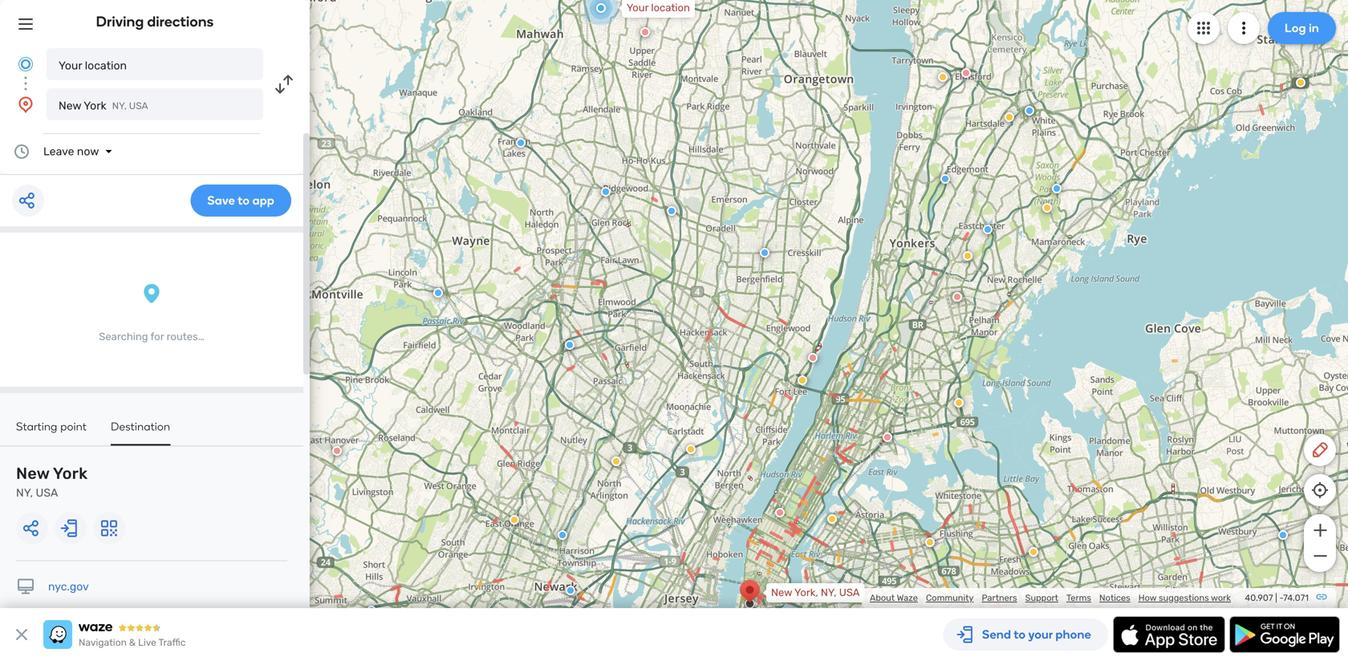 Task type: describe. For each thing, give the bounding box(es) containing it.
about waze link
[[870, 593, 918, 604]]

notices
[[1100, 593, 1131, 604]]

starting point
[[16, 420, 87, 433]]

computer image
[[16, 578, 35, 597]]

zoom out image
[[1311, 547, 1331, 566]]

new inside new york ny, usa
[[16, 464, 50, 483]]

point
[[60, 420, 87, 433]]

how
[[1139, 593, 1157, 604]]

searching
[[99, 331, 148, 343]]

link image
[[1316, 591, 1329, 604]]

pencil image
[[1311, 441, 1330, 460]]

0 vertical spatial new york ny, usa
[[59, 99, 148, 112]]

navigation
[[79, 637, 127, 649]]

destination button
[[111, 420, 170, 446]]

searching for routes…
[[99, 331, 204, 343]]

1 horizontal spatial your location
[[627, 2, 690, 14]]

your location inside your location button
[[59, 59, 127, 72]]

40.907
[[1245, 593, 1274, 604]]

your location button
[[47, 48, 263, 80]]

leave now
[[43, 145, 99, 158]]

current location image
[[16, 55, 35, 74]]

-
[[1280, 593, 1284, 604]]

2 vertical spatial road closed image
[[775, 508, 785, 518]]

1 vertical spatial ny,
[[16, 486, 33, 500]]

driving directions
[[96, 13, 214, 30]]

york,
[[795, 587, 819, 599]]

nyc.gov link
[[48, 580, 89, 594]]

notices link
[[1100, 593, 1131, 604]]

starting
[[16, 420, 57, 433]]

2 vertical spatial ny,
[[821, 587, 837, 599]]

partners
[[982, 593, 1018, 604]]

about waze community partners support terms notices how suggestions work
[[870, 593, 1231, 604]]

destination
[[111, 420, 170, 433]]

0 vertical spatial your
[[627, 2, 649, 14]]

work
[[1211, 593, 1231, 604]]

suggestions
[[1159, 593, 1210, 604]]

0 horizontal spatial usa
[[36, 486, 58, 500]]

your inside button
[[59, 59, 82, 72]]

terms link
[[1067, 593, 1092, 604]]



Task type: locate. For each thing, give the bounding box(es) containing it.
now
[[77, 145, 99, 158]]

0 vertical spatial york
[[84, 99, 107, 112]]

new york ny, usa
[[59, 99, 148, 112], [16, 464, 88, 500]]

1 horizontal spatial road closed image
[[775, 508, 785, 518]]

hazard image
[[938, 72, 948, 82], [1296, 78, 1306, 88], [1005, 112, 1015, 122], [1043, 203, 1052, 213], [963, 251, 973, 261], [798, 376, 808, 385], [612, 457, 621, 466], [926, 538, 935, 547]]

police image
[[1025, 106, 1035, 116], [941, 174, 950, 184], [601, 187, 611, 197], [983, 225, 993, 234], [433, 288, 443, 298], [565, 340, 575, 350], [1279, 531, 1288, 540], [566, 586, 576, 596], [367, 606, 376, 616]]

0 horizontal spatial road closed image
[[332, 446, 342, 456]]

new right the "location" icon
[[59, 99, 81, 112]]

0 horizontal spatial location
[[85, 59, 127, 72]]

partners link
[[982, 593, 1018, 604]]

nyc.gov
[[48, 580, 89, 594]]

1 horizontal spatial ny,
[[112, 100, 127, 112]]

road closed image
[[794, 0, 804, 2], [641, 27, 650, 37], [962, 68, 971, 78], [953, 292, 963, 302], [883, 433, 893, 442]]

74.071
[[1284, 593, 1309, 604]]

zoom in image
[[1311, 521, 1331, 540]]

directions
[[147, 13, 214, 30]]

usa left 'about'
[[839, 587, 860, 599]]

|
[[1276, 593, 1278, 604]]

live
[[138, 637, 156, 649]]

support link
[[1026, 593, 1059, 604]]

2 vertical spatial new
[[771, 587, 793, 599]]

ny, down starting point button
[[16, 486, 33, 500]]

ny, right york,
[[821, 587, 837, 599]]

your
[[627, 2, 649, 14], [59, 59, 82, 72]]

new york, ny, usa
[[771, 587, 860, 599]]

1 vertical spatial new york ny, usa
[[16, 464, 88, 500]]

clock image
[[12, 142, 31, 161]]

ny, down your location button
[[112, 100, 127, 112]]

police image
[[516, 138, 526, 148], [1052, 184, 1062, 193], [667, 206, 677, 216], [760, 248, 770, 258], [558, 531, 568, 540]]

your location
[[627, 2, 690, 14], [59, 59, 127, 72]]

1 vertical spatial usa
[[36, 486, 58, 500]]

starting point button
[[16, 420, 87, 444]]

0 vertical spatial new
[[59, 99, 81, 112]]

0 vertical spatial location
[[651, 2, 690, 14]]

usa
[[129, 100, 148, 112], [36, 486, 58, 500], [839, 587, 860, 599]]

community link
[[926, 593, 974, 604]]

0 horizontal spatial ny,
[[16, 486, 33, 500]]

community
[[926, 593, 974, 604]]

0 vertical spatial road closed image
[[808, 353, 818, 363]]

1 horizontal spatial new
[[59, 99, 81, 112]]

1 vertical spatial road closed image
[[332, 446, 342, 456]]

driving
[[96, 13, 144, 30]]

support
[[1026, 593, 1059, 604]]

0 vertical spatial ny,
[[112, 100, 127, 112]]

road closed image
[[808, 353, 818, 363], [332, 446, 342, 456], [775, 508, 785, 518]]

for
[[150, 331, 164, 343]]

0 horizontal spatial new
[[16, 464, 50, 483]]

1 horizontal spatial your
[[627, 2, 649, 14]]

1 vertical spatial your location
[[59, 59, 127, 72]]

how suggestions work link
[[1139, 593, 1231, 604]]

2 horizontal spatial ny,
[[821, 587, 837, 599]]

ny,
[[112, 100, 127, 112], [16, 486, 33, 500], [821, 587, 837, 599]]

1 horizontal spatial usa
[[129, 100, 148, 112]]

new left york,
[[771, 587, 793, 599]]

hazard image
[[954, 398, 964, 408], [686, 445, 696, 454], [828, 515, 837, 524], [510, 515, 519, 525], [1029, 547, 1039, 557]]

0 horizontal spatial your location
[[59, 59, 127, 72]]

york up now
[[84, 99, 107, 112]]

waze
[[897, 593, 918, 604]]

1 vertical spatial location
[[85, 59, 127, 72]]

new
[[59, 99, 81, 112], [16, 464, 50, 483], [771, 587, 793, 599]]

1 vertical spatial new
[[16, 464, 50, 483]]

traffic
[[159, 637, 186, 649]]

1 horizontal spatial location
[[651, 2, 690, 14]]

location inside button
[[85, 59, 127, 72]]

0 vertical spatial usa
[[129, 100, 148, 112]]

2 horizontal spatial usa
[[839, 587, 860, 599]]

new york ny, usa down starting point button
[[16, 464, 88, 500]]

new down starting point button
[[16, 464, 50, 483]]

2 vertical spatial usa
[[839, 587, 860, 599]]

york down starting point button
[[53, 464, 88, 483]]

about
[[870, 593, 895, 604]]

usa down your location button
[[129, 100, 148, 112]]

leave
[[43, 145, 74, 158]]

2 horizontal spatial new
[[771, 587, 793, 599]]

new york ny, usa up now
[[59, 99, 148, 112]]

x image
[[12, 625, 31, 645]]

0 vertical spatial your location
[[627, 2, 690, 14]]

location image
[[16, 95, 35, 114]]

terms
[[1067, 593, 1092, 604]]

1 vertical spatial york
[[53, 464, 88, 483]]

location
[[651, 2, 690, 14], [85, 59, 127, 72]]

0 horizontal spatial your
[[59, 59, 82, 72]]

1 vertical spatial your
[[59, 59, 82, 72]]

routes…
[[167, 331, 204, 343]]

york
[[84, 99, 107, 112], [53, 464, 88, 483]]

navigation & live traffic
[[79, 637, 186, 649]]

&
[[129, 637, 136, 649]]

2 horizontal spatial road closed image
[[808, 353, 818, 363]]

40.907 | -74.071
[[1245, 593, 1309, 604]]

usa down starting point button
[[36, 486, 58, 500]]



Task type: vqa. For each thing, say whether or not it's contained in the screenshot.
restaurant within the Boston Lobster Seafood Restaurant 4501 Rosemead Blvd, Rosemead, CA 91770, USA
no



